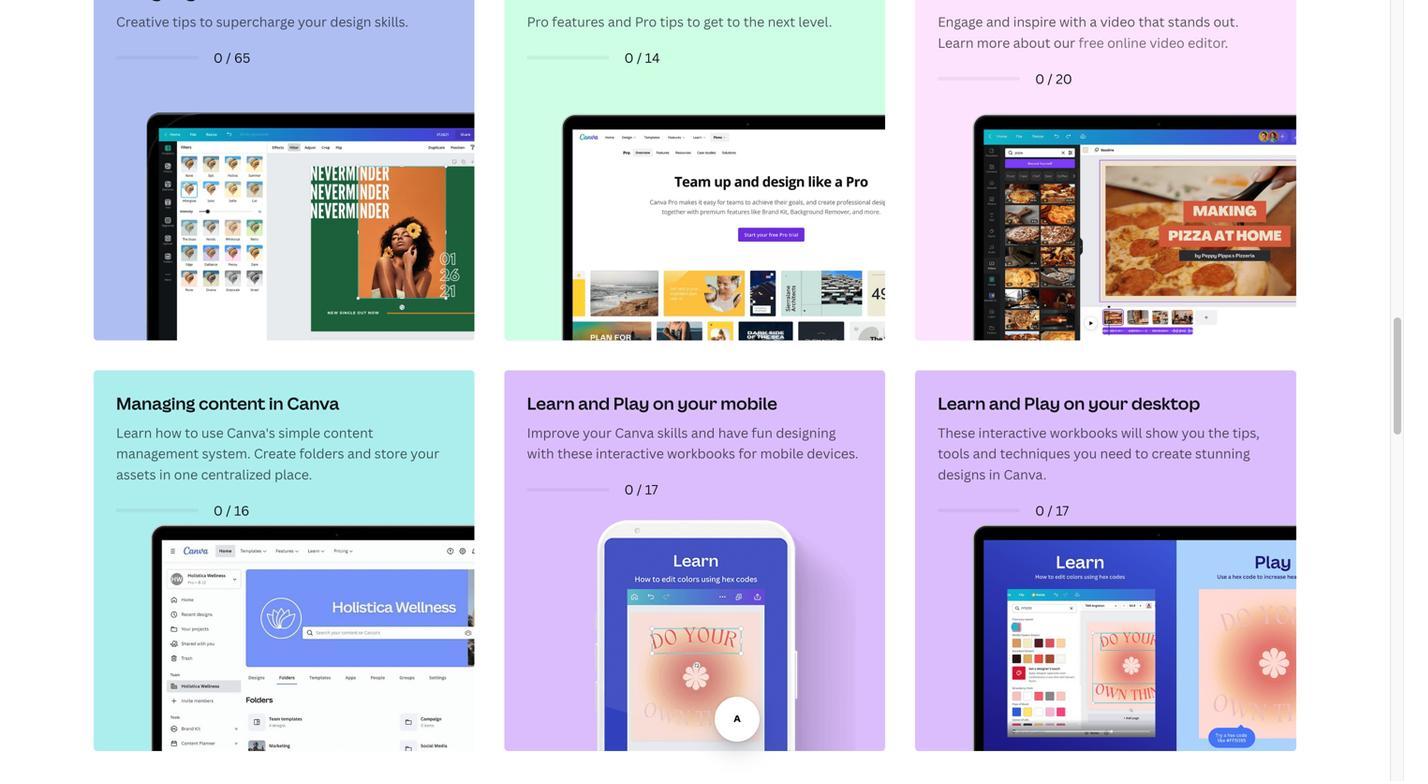Task type: vqa. For each thing, say whether or not it's contained in the screenshot.
so
no



Task type: locate. For each thing, give the bounding box(es) containing it.
0 horizontal spatial pro
[[527, 13, 549, 31]]

interactive up techniques
[[979, 424, 1047, 442]]

0 horizontal spatial with
[[527, 445, 554, 463]]

0 left 16
[[214, 502, 223, 519]]

0 horizontal spatial interactive
[[596, 445, 664, 463]]

canva left skills
[[615, 424, 654, 442]]

workbooks
[[1050, 424, 1118, 442], [667, 445, 735, 463]]

tutorials pro image
[[511, 0, 886, 340]]

1 play from the left
[[613, 392, 650, 415]]

in up simple
[[269, 392, 284, 415]]

0 horizontal spatial tips
[[172, 13, 196, 31]]

1 horizontal spatial play
[[1024, 392, 1061, 415]]

play inside learn and play on your mobile improve your canva skills and have fun designing with these interactive workbooks for mobile devices.
[[613, 392, 650, 415]]

and left store
[[347, 445, 371, 463]]

1 horizontal spatial you
[[1182, 424, 1205, 442]]

your right store
[[411, 445, 440, 463]]

1 vertical spatial content
[[324, 424, 373, 442]]

with inside engage and inspire with a video that stands out. learn more about our
[[1060, 13, 1087, 31]]

1 vertical spatial interactive
[[596, 445, 664, 463]]

your left design
[[298, 13, 327, 31]]

2 pro from the left
[[635, 13, 657, 31]]

1 horizontal spatial workbooks
[[1050, 424, 1118, 442]]

/
[[226, 49, 231, 67], [637, 49, 642, 67], [1048, 70, 1053, 88], [637, 481, 642, 498], [226, 502, 231, 519], [1048, 502, 1053, 519]]

0 horizontal spatial canva
[[287, 392, 339, 415]]

with left a
[[1060, 13, 1087, 31]]

workbooks down skills
[[667, 445, 735, 463]]

video up online
[[1101, 13, 1136, 31]]

design
[[330, 13, 371, 31]]

learn and play desktop image
[[922, 377, 1297, 751]]

17 down techniques
[[1056, 502, 1069, 519]]

on inside learn and play on your mobile improve your canva skills and have fun designing with these interactive workbooks for mobile devices.
[[653, 392, 674, 415]]

your up skills
[[678, 392, 717, 415]]

inspire
[[1014, 13, 1056, 31]]

1 vertical spatial 17
[[1056, 502, 1069, 519]]

2 tips from the left
[[660, 13, 684, 31]]

1 horizontal spatial content
[[324, 424, 373, 442]]

editor
[[1188, 34, 1225, 52]]

to right get in the top right of the page
[[727, 13, 740, 31]]

in left one
[[159, 466, 171, 484]]

learn inside learn and play on your desktop these interactive workbooks will show you the tips, tools and techniques you need to create stunning designs in canva.
[[938, 392, 986, 415]]

0 vertical spatial with
[[1060, 13, 1087, 31]]

1 vertical spatial with
[[527, 445, 554, 463]]

out.
[[1214, 13, 1239, 31]]

/ left 65
[[226, 49, 231, 67]]

these
[[558, 445, 593, 463]]

mobile down fun
[[760, 445, 804, 463]]

to left use in the left of the page
[[185, 424, 198, 442]]

0 down learn and play on your mobile improve your canva skills and have fun designing with these interactive workbooks for mobile devices. at the bottom
[[625, 481, 634, 498]]

fun
[[752, 424, 773, 442]]

your up "will"
[[1089, 392, 1128, 415]]

level.
[[799, 13, 832, 31]]

1 horizontal spatial interactive
[[979, 424, 1047, 442]]

1 vertical spatial 0 / 17
[[1036, 502, 1069, 519]]

14
[[645, 49, 660, 67]]

0 / 17
[[625, 481, 658, 498], [1036, 502, 1069, 519]]

for
[[739, 445, 757, 463]]

create
[[1152, 445, 1192, 463]]

content
[[199, 392, 265, 415], [324, 424, 373, 442]]

and inside managing content in canva learn how to use canva's simple content management system. create folders and store your assets in one centralized place.
[[347, 445, 371, 463]]

on
[[653, 392, 674, 415], [1064, 392, 1085, 415]]

to
[[200, 13, 213, 31], [687, 13, 701, 31], [727, 13, 740, 31], [185, 424, 198, 442], [1135, 445, 1149, 463]]

canva up simple
[[287, 392, 339, 415]]

your for desktop
[[1089, 392, 1128, 415]]

stunning
[[1195, 445, 1250, 463]]

17 down skills
[[645, 481, 658, 498]]

tools
[[938, 445, 970, 463]]

next
[[768, 13, 795, 31]]

0 horizontal spatial on
[[653, 392, 674, 415]]

that
[[1139, 13, 1165, 31]]

assets
[[116, 466, 156, 484]]

/ for learn how to use canva's simple content management system. create folders and store your assets in one centralized place.
[[226, 502, 231, 519]]

learn down engage
[[938, 34, 974, 52]]

to down "will"
[[1135, 445, 1149, 463]]

0 horizontal spatial content
[[199, 392, 265, 415]]

65
[[234, 49, 250, 67]]

1 horizontal spatial tips
[[660, 13, 684, 31]]

/ for improve your canva skills and have fun designing with these interactive workbooks for mobile devices.
[[637, 481, 642, 498]]

interactive
[[979, 424, 1047, 442], [596, 445, 664, 463]]

0 vertical spatial content
[[199, 392, 265, 415]]

these
[[938, 424, 975, 442]]

0 down canva. at the right of page
[[1036, 502, 1045, 519]]

pro
[[527, 13, 549, 31], [635, 13, 657, 31]]

content up folders
[[324, 424, 373, 442]]

pro up 0 / 14
[[635, 13, 657, 31]]

to inside learn and play on your desktop these interactive workbooks will show you the tips, tools and techniques you need to create stunning designs in canva.
[[1135, 445, 1149, 463]]

1 horizontal spatial 17
[[1056, 502, 1069, 519]]

designs
[[938, 466, 986, 484]]

1 horizontal spatial pro
[[635, 13, 657, 31]]

use
[[201, 424, 224, 442]]

the
[[744, 13, 765, 31], [1209, 424, 1230, 442]]

/ left 16
[[226, 502, 231, 519]]

pro features and pro tips to get to the next level.
[[527, 13, 832, 31]]

and up improve
[[578, 392, 610, 415]]

in
[[269, 392, 284, 415], [159, 466, 171, 484], [989, 466, 1001, 484]]

in left canva. at the right of page
[[989, 466, 1001, 484]]

your
[[298, 13, 327, 31], [678, 392, 717, 415], [1089, 392, 1128, 415], [583, 424, 612, 442], [411, 445, 440, 463]]

0 vertical spatial interactive
[[979, 424, 1047, 442]]

you
[[1182, 424, 1205, 442], [1074, 445, 1097, 463]]

learn inside managing content in canva learn how to use canva's simple content management system. create folders and store your assets in one centralized place.
[[116, 424, 152, 442]]

learn up improve
[[527, 392, 575, 415]]

2 on from the left
[[1064, 392, 1085, 415]]

engage and inspire with a video that stands out. learn more about our
[[938, 13, 1239, 52]]

learn and play on your mobile improve your canva skills and have fun designing with these interactive workbooks for mobile devices.
[[527, 392, 859, 463]]

techniques
[[1000, 445, 1071, 463]]

and
[[608, 13, 632, 31], [986, 13, 1010, 31], [578, 392, 610, 415], [989, 392, 1021, 415], [691, 424, 715, 442], [347, 445, 371, 463], [973, 445, 997, 463]]

1 horizontal spatial video
[[1150, 34, 1185, 52]]

1 vertical spatial you
[[1074, 445, 1097, 463]]

1 vertical spatial canva
[[615, 424, 654, 442]]

canva
[[287, 392, 339, 415], [615, 424, 654, 442]]

0 / 17 down skills
[[625, 481, 658, 498]]

0 vertical spatial 0 / 17
[[625, 481, 658, 498]]

learn and play mobile image
[[511, 520, 886, 751]]

0 / 16
[[214, 502, 249, 519]]

1 horizontal spatial 0 / 17
[[1036, 502, 1069, 519]]

with inside learn and play on your mobile improve your canva skills and have fun designing with these interactive workbooks for mobile devices.
[[527, 445, 554, 463]]

0
[[214, 49, 223, 67], [625, 49, 634, 67], [1036, 70, 1045, 88], [625, 481, 634, 498], [214, 502, 223, 519], [1036, 502, 1045, 519]]

play inside learn and play on your desktop these interactive workbooks will show you the tips, tools and techniques you need to create stunning designs in canva.
[[1024, 392, 1061, 415]]

/ left 14
[[637, 49, 642, 67]]

1 vertical spatial workbooks
[[667, 445, 735, 463]]

play for desktop
[[1024, 392, 1061, 415]]

0 horizontal spatial workbooks
[[667, 445, 735, 463]]

0 for improve your canva skills and have fun designing with these interactive workbooks for mobile devices.
[[625, 481, 634, 498]]

the left next
[[744, 13, 765, 31]]

devices.
[[807, 445, 859, 463]]

interactive down skills
[[596, 445, 664, 463]]

managing content in canva learn how to use canva's simple content management system. create folders and store your assets in one centralized place.
[[116, 392, 440, 484]]

tips right the creative
[[172, 13, 196, 31]]

1 pro from the left
[[527, 13, 549, 31]]

your up these
[[583, 424, 612, 442]]

0 vertical spatial workbooks
[[1050, 424, 1118, 442]]

managing
[[116, 392, 195, 415]]

tips up 14
[[660, 13, 684, 31]]

video down that
[[1150, 34, 1185, 52]]

workbooks up need
[[1050, 424, 1118, 442]]

/ down techniques
[[1048, 502, 1053, 519]]

learn up the management
[[116, 424, 152, 442]]

pro left features
[[527, 13, 549, 31]]

0 horizontal spatial play
[[613, 392, 650, 415]]

creative
[[116, 13, 169, 31]]

show
[[1146, 424, 1179, 442]]

1 vertical spatial video
[[1150, 34, 1185, 52]]

0 horizontal spatial 0 / 17
[[625, 481, 658, 498]]

you up create
[[1182, 424, 1205, 442]]

and up more
[[986, 13, 1010, 31]]

on up skills
[[653, 392, 674, 415]]

play
[[613, 392, 650, 415], [1024, 392, 1061, 415]]

/ for creative tips to supercharge your design skills.
[[226, 49, 231, 67]]

/ for these interactive workbooks will show you the tips, tools and techniques you need to create stunning designs in canva.
[[1048, 502, 1053, 519]]

with down improve
[[527, 445, 554, 463]]

/ down learn and play on your mobile improve your canva skills and have fun designing with these interactive workbooks for mobile devices. at the bottom
[[637, 481, 642, 498]]

0 left 14
[[625, 49, 634, 67]]

0 horizontal spatial 17
[[645, 481, 658, 498]]

20
[[1056, 70, 1073, 88]]

1 horizontal spatial the
[[1209, 424, 1230, 442]]

on up techniques
[[1064, 392, 1085, 415]]

learn up these
[[938, 392, 986, 415]]

17
[[645, 481, 658, 498], [1056, 502, 1069, 519]]

1 on from the left
[[653, 392, 674, 415]]

mobile
[[721, 392, 778, 415], [760, 445, 804, 463]]

on for desktop
[[1064, 392, 1085, 415]]

0 / 20
[[1036, 70, 1073, 88]]

0 left 65
[[214, 49, 223, 67]]

to left supercharge
[[200, 13, 213, 31]]

0 vertical spatial canva
[[287, 392, 339, 415]]

0 horizontal spatial the
[[744, 13, 765, 31]]

1 vertical spatial the
[[1209, 424, 1230, 442]]

on inside learn and play on your desktop these interactive workbooks will show you the tips, tools and techniques you need to create stunning designs in canva.
[[1064, 392, 1085, 415]]

1 horizontal spatial canva
[[615, 424, 654, 442]]

the up 'stunning'
[[1209, 424, 1230, 442]]

on for mobile
[[653, 392, 674, 415]]

mobile up fun
[[721, 392, 778, 415]]

0 / 17 down canva. at the right of page
[[1036, 502, 1069, 519]]

1 horizontal spatial with
[[1060, 13, 1087, 31]]

your inside managing content in canva learn how to use canva's simple content management system. create folders and store your assets in one centralized place.
[[411, 445, 440, 463]]

1 horizontal spatial on
[[1064, 392, 1085, 415]]

with
[[1060, 13, 1087, 31], [527, 445, 554, 463]]

2 play from the left
[[1024, 392, 1061, 415]]

video
[[1101, 13, 1136, 31], [1150, 34, 1185, 52]]

you left need
[[1074, 445, 1097, 463]]

tips
[[172, 13, 196, 31], [660, 13, 684, 31]]

about
[[1013, 34, 1051, 52]]

2 horizontal spatial in
[[989, 466, 1001, 484]]

your inside learn and play on your desktop these interactive workbooks will show you the tips, tools and techniques you need to create stunning designs in canva.
[[1089, 392, 1128, 415]]

0 vertical spatial video
[[1101, 13, 1136, 31]]

0 horizontal spatial video
[[1101, 13, 1136, 31]]

content up canva's
[[199, 392, 265, 415]]

have
[[718, 424, 749, 442]]

learn
[[938, 34, 974, 52], [527, 392, 575, 415], [938, 392, 986, 415], [116, 424, 152, 442]]

your for mobile
[[678, 392, 717, 415]]

0 vertical spatial 17
[[645, 481, 658, 498]]



Task type: describe. For each thing, give the bounding box(es) containing it.
and right tools
[[973, 445, 997, 463]]

tips,
[[1233, 424, 1260, 442]]

free online video editor link
[[1079, 34, 1225, 52]]

create
[[254, 445, 296, 463]]

tutorials designing image
[[100, 109, 475, 340]]

play for mobile
[[613, 392, 650, 415]]

canva's
[[227, 424, 275, 442]]

creative tips to supercharge your design skills.
[[116, 13, 409, 31]]

1 tips from the left
[[172, 13, 196, 31]]

0 / 17 for mobile
[[625, 481, 658, 498]]

the inside learn and play on your desktop these interactive workbooks will show you the tips, tools and techniques you need to create stunning designs in canva.
[[1209, 424, 1230, 442]]

1 horizontal spatial in
[[269, 392, 284, 415]]

will
[[1121, 424, 1143, 442]]

workbooks inside learn and play on your desktop these interactive workbooks will show you the tips, tools and techniques you need to create stunning designs in canva.
[[1050, 424, 1118, 442]]

to left get in the top right of the page
[[687, 13, 701, 31]]

and inside engage and inspire with a video that stands out. learn more about our
[[986, 13, 1010, 31]]

supercharge
[[216, 13, 295, 31]]

online
[[1108, 34, 1147, 52]]

improve
[[527, 424, 580, 442]]

0 for these interactive workbooks will show you the tips, tools and techniques you need to create stunning designs in canva.
[[1036, 502, 1045, 519]]

0 / 14
[[625, 49, 660, 67]]

how
[[155, 424, 182, 442]]

0 left the 20
[[1036, 70, 1045, 88]]

0 for learn how to use canva's simple content management system. create folders and store your assets in one centralized place.
[[214, 502, 223, 519]]

engage
[[938, 13, 983, 31]]

skills
[[657, 424, 688, 442]]

designing
[[776, 424, 836, 442]]

folders
[[299, 445, 344, 463]]

1 vertical spatial mobile
[[760, 445, 804, 463]]

0 vertical spatial you
[[1182, 424, 1205, 442]]

free
[[1079, 34, 1104, 52]]

0 vertical spatial mobile
[[721, 392, 778, 415]]

to inside managing content in canva learn how to use canva's simple content management system. create folders and store your assets in one centralized place.
[[185, 424, 198, 442]]

in inside learn and play on your desktop these interactive workbooks will show you the tips, tools and techniques you need to create stunning designs in canva.
[[989, 466, 1001, 484]]

0 horizontal spatial in
[[159, 466, 171, 484]]

management
[[116, 445, 199, 463]]

a
[[1090, 13, 1097, 31]]

and left have
[[691, 424, 715, 442]]

17 for desktop
[[1056, 502, 1069, 519]]

interactive inside learn and play on your desktop these interactive workbooks will show you the tips, tools and techniques you need to create stunning designs in canva.
[[979, 424, 1047, 442]]

free online video editor .
[[1079, 34, 1229, 52]]

canva.
[[1004, 466, 1047, 484]]

learn inside engage and inspire with a video that stands out. learn more about our
[[938, 34, 974, 52]]

16
[[234, 502, 249, 519]]

your for design
[[298, 13, 327, 31]]

features
[[552, 13, 605, 31]]

0 horizontal spatial you
[[1074, 445, 1097, 463]]

our
[[1054, 34, 1076, 52]]

place.
[[275, 466, 312, 484]]

skills.
[[375, 13, 409, 31]]

centralized
[[201, 466, 271, 484]]

content management pro image
[[100, 377, 475, 751]]

and up techniques
[[989, 392, 1021, 415]]

canva inside learn and play on your mobile improve your canva skills and have fun designing with these interactive workbooks for mobile devices.
[[615, 424, 654, 442]]

need
[[1100, 445, 1132, 463]]

/ left the 20
[[1048, 70, 1053, 88]]

get
[[704, 13, 724, 31]]

0 / 17 for desktop
[[1036, 502, 1069, 519]]

tutorials video image
[[922, 0, 1297, 340]]

store
[[375, 445, 407, 463]]

one
[[174, 466, 198, 484]]

canva inside managing content in canva learn how to use canva's simple content management system. create folders and store your assets in one centralized place.
[[287, 392, 339, 415]]

learn inside learn and play on your mobile improve your canva skills and have fun designing with these interactive workbooks for mobile devices.
[[527, 392, 575, 415]]

0 / 65
[[214, 49, 250, 67]]

video inside engage and inspire with a video that stands out. learn more about our
[[1101, 13, 1136, 31]]

and right features
[[608, 13, 632, 31]]

17 for mobile
[[645, 481, 658, 498]]

0 vertical spatial the
[[744, 13, 765, 31]]

workbooks inside learn and play on your mobile improve your canva skills and have fun designing with these interactive workbooks for mobile devices.
[[667, 445, 735, 463]]

.
[[1225, 34, 1229, 52]]

0 for creative tips to supercharge your design skills.
[[214, 49, 223, 67]]

system.
[[202, 445, 251, 463]]

simple
[[278, 424, 320, 442]]

interactive inside learn and play on your mobile improve your canva skills and have fun designing with these interactive workbooks for mobile devices.
[[596, 445, 664, 463]]

desktop
[[1132, 392, 1200, 415]]

stands
[[1168, 13, 1211, 31]]

more
[[977, 34, 1010, 52]]

learn and play on your desktop these interactive workbooks will show you the tips, tools and techniques you need to create stunning designs in canva.
[[938, 392, 1260, 484]]



